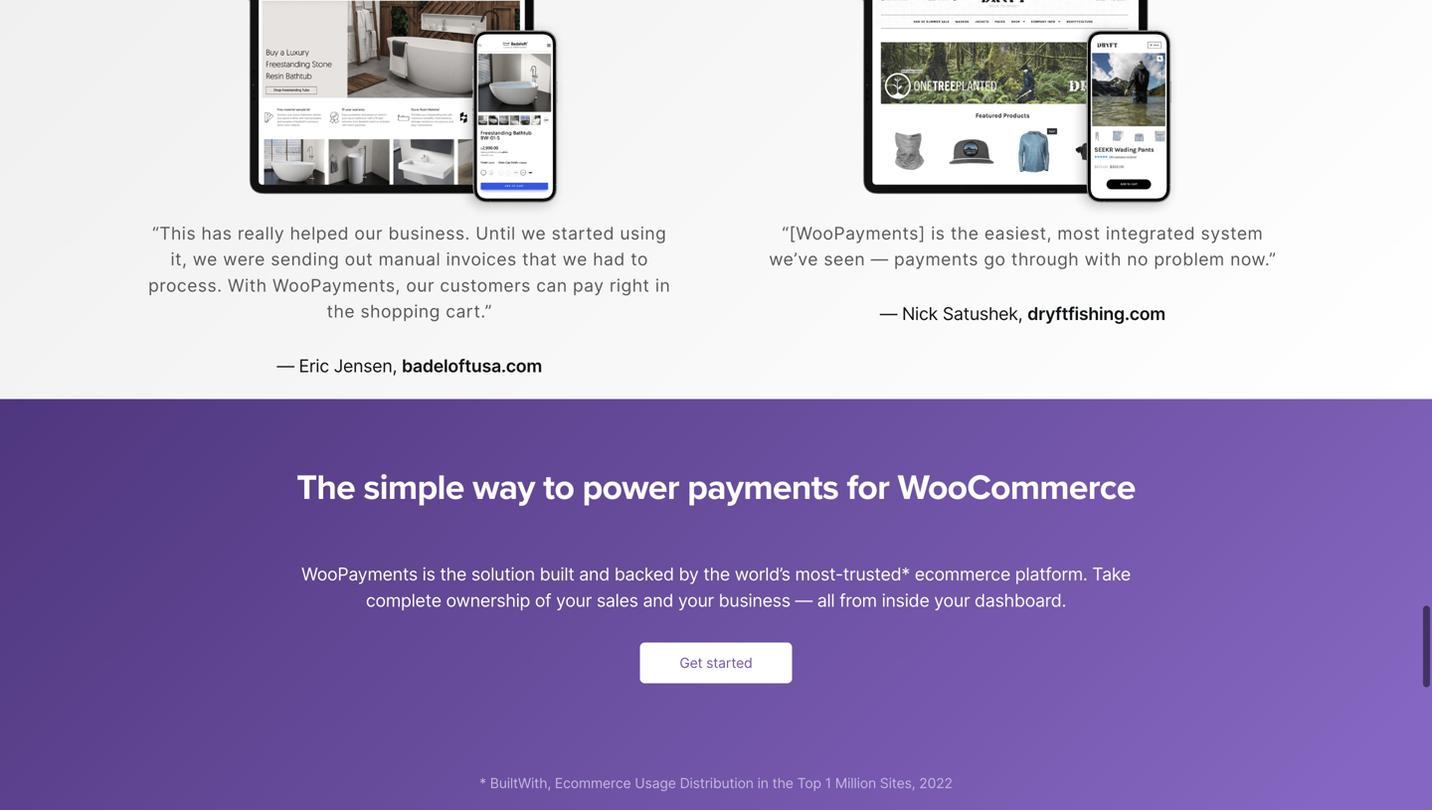 Task type: vqa. For each thing, say whether or not it's contained in the screenshot.
Search image
no



Task type: describe. For each thing, give the bounding box(es) containing it.
until
[[476, 223, 516, 244]]

ownership
[[446, 591, 530, 612]]

with
[[228, 275, 267, 296]]

no problem now."
[[1128, 249, 1277, 270]]

the simple way to power payments for woocommerce
[[297, 467, 1136, 509]]

cart."
[[446, 301, 492, 322]]

world's
[[735, 564, 791, 586]]

take
[[1093, 564, 1131, 586]]

1 vertical spatial to
[[543, 467, 574, 509]]

payments inside "[woopayments] is the easiest, most integrated system we've seen — payments go through with no problem now."
[[894, 249, 979, 270]]

it,
[[171, 249, 187, 270]]

invoices
[[446, 249, 517, 270]]

dashboard.
[[975, 591, 1067, 612]]

the up ownership
[[440, 564, 467, 586]]

easiest,
[[985, 223, 1053, 244]]

backed
[[615, 564, 674, 586]]

jensen,
[[334, 356, 397, 377]]

* builtwith, ecommerce usage distribution in the top 1 million sites, 2022
[[480, 776, 953, 792]]

the left the top
[[773, 776, 794, 792]]

3 your from the left
[[935, 591, 970, 612]]

seen
[[824, 249, 866, 270]]

get started
[[680, 655, 753, 672]]

to inside the "this has really helped our business. until we started using it, we were sending out manual invoices that we had to process. with woopayments, our customers can pay right in the shopping cart."
[[631, 249, 649, 270]]

— left eric
[[277, 356, 294, 377]]

integrated
[[1106, 223, 1196, 244]]

most-
[[795, 564, 844, 586]]

inside
[[882, 591, 930, 612]]

woopayments is the solution built and backed by the world's most-trusted* ecommerce platform. take complete ownership of your sales and your business — all from inside your dashboard.
[[302, 564, 1131, 612]]

dryftfishing.com
[[1028, 303, 1166, 325]]

satushek,
[[943, 303, 1023, 325]]

the right by
[[704, 564, 730, 586]]

business.
[[389, 223, 471, 244]]

0 horizontal spatial and
[[579, 564, 610, 586]]

get started link
[[640, 643, 793, 684]]

1 your from the left
[[556, 591, 592, 612]]

1 vertical spatial payments
[[688, 467, 839, 509]]

by
[[679, 564, 699, 586]]

is for woopayments
[[423, 564, 435, 586]]

shopping
[[361, 301, 441, 322]]

process.
[[148, 275, 222, 296]]

0 vertical spatial our
[[355, 223, 383, 244]]

started inside the "this has really helped our business. until we started using it, we were sending out manual invoices that we had to process. with woopayments, our customers can pay right in the shopping cart."
[[552, 223, 615, 244]]

has
[[202, 223, 232, 244]]

sending
[[271, 249, 340, 270]]

most
[[1058, 223, 1101, 244]]

the inside the "this has really helped our business. until we started using it, we were sending out manual invoices that we had to process. with woopayments, our customers can pay right in the shopping cart."
[[327, 301, 355, 322]]

can
[[536, 275, 568, 296]]

woopayments,
[[273, 275, 401, 296]]

1 vertical spatial in
[[758, 776, 769, 792]]

in inside the "this has really helped our business. until we started using it, we were sending out manual invoices that we had to process. with woopayments, our customers can pay right in the shopping cart."
[[656, 275, 671, 296]]

the inside "[woopayments] is the easiest, most integrated system we've seen — payments go through with no problem now."
[[951, 223, 980, 244]]

trusted*
[[843, 564, 910, 586]]

nick
[[902, 303, 938, 325]]

2 horizontal spatial we
[[563, 249, 588, 270]]



Task type: locate. For each thing, give the bounding box(es) containing it.
0 vertical spatial and
[[579, 564, 610, 586]]

is
[[931, 223, 946, 244], [423, 564, 435, 586]]

of
[[535, 591, 552, 612]]

started right get
[[707, 655, 753, 672]]

get
[[680, 655, 703, 672]]

had
[[593, 249, 626, 270]]

0 vertical spatial started
[[552, 223, 615, 244]]

2022
[[920, 776, 953, 792]]

2 horizontal spatial your
[[935, 591, 970, 612]]

eric
[[299, 356, 329, 377]]

distribution
[[680, 776, 754, 792]]

customers
[[440, 275, 531, 296]]

we up pay
[[563, 249, 588, 270]]

were
[[223, 249, 265, 270]]

1 horizontal spatial your
[[678, 591, 714, 612]]

0 vertical spatial is
[[931, 223, 946, 244]]

1 vertical spatial and
[[643, 591, 674, 612]]

badeloftusa.com
[[402, 356, 542, 377]]

your right of
[[556, 591, 592, 612]]

right
[[610, 275, 650, 296]]

"[woopayments] is the easiest, most integrated system we've seen — payments go through with no problem now."
[[769, 223, 1277, 270]]

is inside 'woopayments is the solution built and backed by the world's most-trusted* ecommerce platform. take complete ownership of your sales and your business — all from inside your dashboard.'
[[423, 564, 435, 586]]

power
[[583, 467, 679, 509]]

"[woopayments]
[[782, 223, 926, 244]]

1 horizontal spatial is
[[931, 223, 946, 244]]

all
[[818, 591, 835, 612]]

in right distribution
[[758, 776, 769, 792]]

1 horizontal spatial our
[[406, 275, 435, 296]]

— right seen
[[871, 249, 889, 270]]

using
[[620, 223, 667, 244]]

is up complete
[[423, 564, 435, 586]]

0 vertical spatial payments
[[894, 249, 979, 270]]

"this has really helped our business. until we started using it, we were sending out manual invoices that we had to process. with woopayments, our customers can pay right in the shopping cart."
[[148, 223, 671, 322]]

in
[[656, 275, 671, 296], [758, 776, 769, 792]]

1 vertical spatial started
[[707, 655, 753, 672]]

and down backed
[[643, 591, 674, 612]]

with
[[1085, 249, 1122, 270]]

2 your from the left
[[678, 591, 714, 612]]

— left "all"
[[795, 591, 813, 612]]

builtwith,
[[490, 776, 551, 792]]

helped
[[290, 223, 349, 244]]

out
[[345, 249, 373, 270]]

the
[[951, 223, 980, 244], [327, 301, 355, 322], [440, 564, 467, 586], [704, 564, 730, 586], [773, 776, 794, 792]]

payments up the nick
[[894, 249, 979, 270]]

1 horizontal spatial started
[[707, 655, 753, 672]]

in right right
[[656, 275, 671, 296]]

go
[[984, 249, 1006, 270]]

through
[[1012, 249, 1080, 270]]

1 horizontal spatial payments
[[894, 249, 979, 270]]

your down by
[[678, 591, 714, 612]]

started up had
[[552, 223, 615, 244]]

pay
[[573, 275, 604, 296]]

usage
[[635, 776, 676, 792]]

the left easiest,
[[951, 223, 980, 244]]

payments up world's
[[688, 467, 839, 509]]

system
[[1201, 223, 1264, 244]]

for
[[847, 467, 890, 509]]

the down woopayments,
[[327, 301, 355, 322]]

is for "[woopayments]
[[931, 223, 946, 244]]

we've
[[769, 249, 819, 270]]

1 horizontal spatial to
[[631, 249, 649, 270]]

that
[[522, 249, 557, 270]]

and
[[579, 564, 610, 586], [643, 591, 674, 612]]

0 horizontal spatial in
[[656, 275, 671, 296]]

we right it,
[[193, 249, 218, 270]]

to
[[631, 249, 649, 270], [543, 467, 574, 509]]

top
[[798, 776, 822, 792]]

way
[[473, 467, 535, 509]]

0 horizontal spatial to
[[543, 467, 574, 509]]

— inside "[woopayments] is the easiest, most integrated system we've seen — payments go through with no problem now."
[[871, 249, 889, 270]]

built
[[540, 564, 575, 586]]

0 vertical spatial to
[[631, 249, 649, 270]]

your
[[556, 591, 592, 612], [678, 591, 714, 612], [935, 591, 970, 612]]

our
[[355, 223, 383, 244], [406, 275, 435, 296]]

1
[[826, 776, 832, 792]]

and up sales
[[579, 564, 610, 586]]

payments
[[894, 249, 979, 270], [688, 467, 839, 509]]

— nick satushek, dryftfishing.com
[[880, 303, 1166, 325]]

platform.
[[1016, 564, 1088, 586]]

we up that
[[521, 223, 546, 244]]

woocommerce
[[898, 467, 1136, 509]]

solution
[[471, 564, 535, 586]]

sites,
[[880, 776, 916, 792]]

1 horizontal spatial and
[[643, 591, 674, 612]]

sales
[[597, 591, 638, 612]]

*
[[480, 776, 487, 792]]

0 vertical spatial in
[[656, 275, 671, 296]]

your down ecommerce
[[935, 591, 970, 612]]

— inside 'woopayments is the solution built and backed by the world's most-trusted* ecommerce platform. take complete ownership of your sales and your business — all from inside your dashboard.'
[[795, 591, 813, 612]]

1 vertical spatial is
[[423, 564, 435, 586]]

really
[[238, 223, 285, 244]]

is inside "[woopayments] is the easiest, most integrated system we've seen — payments go through with no problem now."
[[931, 223, 946, 244]]

1 horizontal spatial in
[[758, 776, 769, 792]]

complete
[[366, 591, 442, 612]]

our down manual on the top left of the page
[[406, 275, 435, 296]]

0 horizontal spatial is
[[423, 564, 435, 586]]

to down using
[[631, 249, 649, 270]]

business
[[719, 591, 791, 612]]

from
[[840, 591, 877, 612]]

woopayments
[[302, 564, 418, 586]]

is left easiest,
[[931, 223, 946, 244]]

to right 'way'
[[543, 467, 574, 509]]

— eric jensen, badeloftusa.com
[[277, 356, 542, 377]]

ecommerce
[[555, 776, 631, 792]]

the
[[297, 467, 355, 509]]

simple
[[364, 467, 464, 509]]

we
[[521, 223, 546, 244], [193, 249, 218, 270], [563, 249, 588, 270]]

0 horizontal spatial your
[[556, 591, 592, 612]]

1 horizontal spatial we
[[521, 223, 546, 244]]

0 horizontal spatial started
[[552, 223, 615, 244]]

million
[[836, 776, 877, 792]]

started
[[552, 223, 615, 244], [707, 655, 753, 672]]

our up out
[[355, 223, 383, 244]]

ecommerce
[[915, 564, 1011, 586]]

0 horizontal spatial we
[[193, 249, 218, 270]]

1 vertical spatial our
[[406, 275, 435, 296]]

0 horizontal spatial our
[[355, 223, 383, 244]]

manual
[[379, 249, 441, 270]]

— left the nick
[[880, 303, 898, 325]]

—
[[871, 249, 889, 270], [880, 303, 898, 325], [277, 356, 294, 377], [795, 591, 813, 612]]

0 horizontal spatial payments
[[688, 467, 839, 509]]

"this
[[152, 223, 196, 244]]



